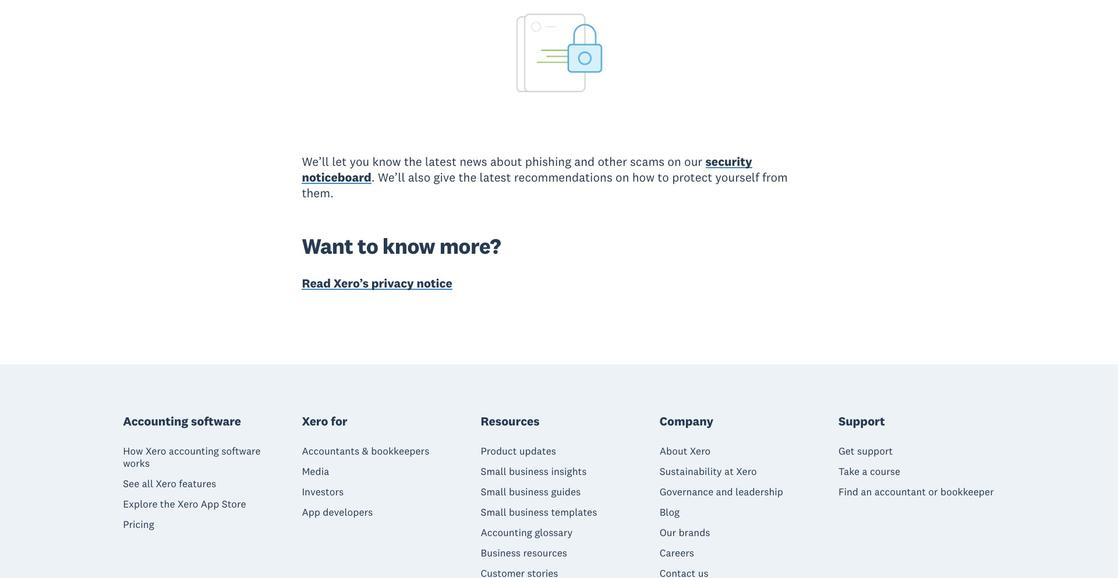 Task type: vqa. For each thing, say whether or not it's contained in the screenshot.
in within the All in one, paperless record keeping
no



Task type: locate. For each thing, give the bounding box(es) containing it.
1 horizontal spatial latest
[[480, 169, 511, 185]]

brands
[[679, 527, 710, 539]]

from
[[762, 169, 788, 185]]

guides
[[551, 486, 581, 499]]

xero right all
[[156, 478, 176, 490]]

0 horizontal spatial on
[[616, 169, 629, 185]]

we'll left the let
[[302, 154, 329, 169]]

media link
[[302, 465, 329, 478]]

take
[[838, 465, 860, 478]]

resources
[[481, 413, 540, 429]]

1 vertical spatial and
[[716, 486, 733, 499]]

accountants & bookkeepers
[[302, 445, 429, 458]]

you
[[350, 154, 369, 169]]

1 vertical spatial the
[[459, 169, 477, 185]]

on
[[668, 154, 681, 169], [616, 169, 629, 185]]

1 vertical spatial to
[[357, 232, 378, 259]]

stay up-to-date with security warnings image
[[212, 10, 906, 97]]

app developers link
[[302, 506, 373, 519]]

course
[[870, 465, 900, 478]]

the
[[404, 154, 422, 169], [459, 169, 477, 185], [160, 498, 175, 511]]

and up recommendations
[[574, 154, 595, 169]]

small business templates link
[[481, 506, 597, 519]]

product updates
[[481, 445, 556, 458]]

read xero's privacy notice
[[302, 275, 452, 291]]

the up also
[[404, 154, 422, 169]]

know up privacy
[[382, 232, 435, 259]]

the down news
[[459, 169, 477, 185]]

how
[[123, 445, 143, 458]]

latest inside . we'll also give the latest recommendations on how to protect yourself from them.
[[480, 169, 511, 185]]

to up 'read xero's privacy notice'
[[357, 232, 378, 259]]

1 vertical spatial small
[[481, 486, 506, 499]]

software up accounting
[[191, 413, 241, 429]]

3 small from the top
[[481, 506, 506, 519]]

app developers
[[302, 506, 373, 519]]

scams
[[630, 154, 665, 169]]

1 horizontal spatial accounting
[[481, 527, 532, 539]]

accounting up business
[[481, 527, 532, 539]]

pricing link
[[123, 518, 154, 531]]

our
[[660, 527, 676, 539]]

2 vertical spatial the
[[160, 498, 175, 511]]

the inside . we'll also give the latest recommendations on how to protect yourself from them.
[[459, 169, 477, 185]]

see all xero features link
[[123, 478, 216, 490]]

on left our
[[668, 154, 681, 169]]

find
[[838, 486, 858, 499]]

app down investors
[[302, 506, 320, 519]]

1 vertical spatial know
[[382, 232, 435, 259]]

2 vertical spatial business
[[509, 506, 549, 519]]

xero right how
[[146, 445, 166, 458]]

small for small business templates
[[481, 506, 506, 519]]

0 vertical spatial and
[[574, 154, 595, 169]]

1 business from the top
[[509, 465, 549, 478]]

0 horizontal spatial latest
[[425, 154, 457, 169]]

0 vertical spatial the
[[404, 154, 422, 169]]

leadership
[[736, 486, 783, 499]]

1 vertical spatial business
[[509, 486, 549, 499]]

updates
[[519, 445, 556, 458]]

0 vertical spatial we'll
[[302, 154, 329, 169]]

templates
[[551, 506, 597, 519]]

business down the small business insights link
[[509, 486, 549, 499]]

small business guides link
[[481, 486, 581, 499]]

3 business from the top
[[509, 506, 549, 519]]

business down small business guides
[[509, 506, 549, 519]]

store
[[222, 498, 246, 511]]

1 vertical spatial we'll
[[378, 169, 405, 185]]

security noticeboard link
[[302, 154, 752, 188]]

0 vertical spatial small
[[481, 465, 506, 478]]

see
[[123, 478, 139, 490]]

0 vertical spatial business
[[509, 465, 549, 478]]

accountants
[[302, 445, 359, 458]]

protect
[[672, 169, 712, 185]]

how xero accounting software works
[[123, 445, 261, 470]]

0 horizontal spatial app
[[201, 498, 219, 511]]

news
[[460, 154, 487, 169]]

the down see all xero features
[[160, 498, 175, 511]]

0 vertical spatial to
[[658, 169, 669, 185]]

we'll right .
[[378, 169, 405, 185]]

read xero's privacy notice link
[[302, 275, 452, 294]]

to inside . we'll also give the latest recommendations on how to protect yourself from them.
[[658, 169, 669, 185]]

take a course
[[838, 465, 900, 478]]

our brands link
[[660, 527, 710, 539]]

on down other in the right top of the page
[[616, 169, 629, 185]]

the for know
[[404, 154, 422, 169]]

and down at
[[716, 486, 733, 499]]

small for small business guides
[[481, 486, 506, 499]]

1 horizontal spatial to
[[658, 169, 669, 185]]

0 horizontal spatial accounting
[[123, 413, 188, 429]]

business
[[509, 465, 549, 478], [509, 486, 549, 499], [509, 506, 549, 519]]

2 vertical spatial small
[[481, 506, 506, 519]]

0 horizontal spatial we'll
[[302, 154, 329, 169]]

app down "features"
[[201, 498, 219, 511]]

them.
[[302, 185, 334, 201]]

accounting up how
[[123, 413, 188, 429]]

governance
[[660, 486, 713, 499]]

governance and leadership link
[[660, 486, 783, 499]]

insights
[[551, 465, 587, 478]]

1 vertical spatial software
[[221, 445, 261, 458]]

0 vertical spatial latest
[[425, 154, 457, 169]]

latest up 'give'
[[425, 154, 457, 169]]

0 vertical spatial on
[[668, 154, 681, 169]]

0 vertical spatial software
[[191, 413, 241, 429]]

all
[[142, 478, 153, 490]]

1 horizontal spatial on
[[668, 154, 681, 169]]

get
[[838, 445, 855, 458]]

latest down we'll let you know the latest news about phishing and other scams on our
[[480, 169, 511, 185]]

business up small business guides
[[509, 465, 549, 478]]

1 small from the top
[[481, 465, 506, 478]]

want
[[302, 232, 353, 259]]

to right how
[[658, 169, 669, 185]]

investors link
[[302, 486, 344, 499]]

xero inside how xero accounting software works
[[146, 445, 166, 458]]

small business templates
[[481, 506, 597, 519]]

0 vertical spatial accounting
[[123, 413, 188, 429]]

latest for recommendations
[[480, 169, 511, 185]]

explore the xero app store
[[123, 498, 246, 511]]

xero down "features"
[[178, 498, 198, 511]]

features
[[179, 478, 216, 490]]

1 horizontal spatial we'll
[[378, 169, 405, 185]]

2 horizontal spatial the
[[459, 169, 477, 185]]

careers link
[[660, 547, 694, 560]]

software right accounting
[[221, 445, 261, 458]]

software
[[191, 413, 241, 429], [221, 445, 261, 458]]

1 vertical spatial accounting
[[481, 527, 532, 539]]

business for guides
[[509, 486, 549, 499]]

get support
[[838, 445, 893, 458]]

business resources
[[481, 547, 567, 560]]

explore the xero app store link
[[123, 498, 246, 511]]

our brands
[[660, 527, 710, 539]]

about xero
[[660, 445, 711, 458]]

business for templates
[[509, 506, 549, 519]]

2 business from the top
[[509, 486, 549, 499]]

&
[[362, 445, 369, 458]]

the for give
[[459, 169, 477, 185]]

about
[[490, 154, 522, 169]]

xero
[[302, 413, 328, 429], [146, 445, 166, 458], [690, 445, 711, 458], [736, 465, 757, 478], [156, 478, 176, 490], [178, 498, 198, 511]]

see all xero features
[[123, 478, 216, 490]]

accounting
[[123, 413, 188, 429], [481, 527, 532, 539]]

2 small from the top
[[481, 486, 506, 499]]

1 horizontal spatial and
[[716, 486, 733, 499]]

know up .
[[372, 154, 401, 169]]

noticeboard
[[302, 169, 371, 185]]

1 vertical spatial on
[[616, 169, 629, 185]]

support
[[838, 413, 885, 429]]

we'll
[[302, 154, 329, 169], [378, 169, 405, 185]]

yourself
[[715, 169, 759, 185]]

1 horizontal spatial the
[[404, 154, 422, 169]]

1 vertical spatial latest
[[480, 169, 511, 185]]



Task type: describe. For each thing, give the bounding box(es) containing it.
at
[[724, 465, 734, 478]]

. we'll also give the latest recommendations on how to protect yourself from them.
[[302, 169, 788, 201]]

find an accountant or bookkeeper link
[[838, 486, 994, 499]]

find an accountant or bookkeeper
[[838, 486, 994, 499]]

about
[[660, 445, 687, 458]]

let
[[332, 154, 347, 169]]

bookkeepers
[[371, 445, 429, 458]]

get support link
[[838, 445, 893, 458]]

0 horizontal spatial the
[[160, 498, 175, 511]]

an
[[861, 486, 872, 499]]

1 horizontal spatial app
[[302, 506, 320, 519]]

xero right at
[[736, 465, 757, 478]]

we'll inside . we'll also give the latest recommendations on how to protect yourself from them.
[[378, 169, 405, 185]]

other
[[598, 154, 627, 169]]

works
[[123, 457, 150, 470]]

xero for
[[302, 413, 347, 429]]

resources
[[523, 547, 567, 560]]

accountants & bookkeepers link
[[302, 445, 429, 458]]

want to know more?
[[302, 232, 501, 259]]

support
[[857, 445, 893, 458]]

latest for news
[[425, 154, 457, 169]]

take a course link
[[838, 465, 900, 478]]

business resources link
[[481, 547, 567, 560]]

xero up 'sustainability at xero' link in the bottom of the page
[[690, 445, 711, 458]]

small business guides
[[481, 486, 581, 499]]

product updates link
[[481, 445, 556, 458]]

accounting software
[[123, 413, 241, 429]]

accounting for accounting software
[[123, 413, 188, 429]]

product
[[481, 445, 517, 458]]

accounting
[[169, 445, 219, 458]]

bookkeeper
[[940, 486, 994, 499]]

xero left for
[[302, 413, 328, 429]]

security
[[705, 154, 752, 169]]

accounting glossary link
[[481, 527, 573, 539]]

investors
[[302, 486, 344, 499]]

give
[[434, 169, 456, 185]]

how xero accounting software works link
[[123, 445, 280, 470]]

blog link
[[660, 506, 680, 519]]

about xero link
[[660, 445, 711, 458]]

xero's
[[334, 275, 369, 291]]

careers
[[660, 547, 694, 560]]

recommendations
[[514, 169, 613, 185]]

0 horizontal spatial to
[[357, 232, 378, 259]]

business for insights
[[509, 465, 549, 478]]

accounting glossary
[[481, 527, 573, 539]]

pricing
[[123, 518, 154, 531]]

for
[[331, 413, 347, 429]]

a
[[862, 465, 867, 478]]

accounting for accounting glossary
[[481, 527, 532, 539]]

security noticeboard
[[302, 154, 752, 185]]

or
[[928, 486, 938, 499]]

also
[[408, 169, 431, 185]]

read
[[302, 275, 331, 291]]

sustainability at xero
[[660, 465, 757, 478]]

more?
[[440, 232, 501, 259]]

governance and leadership
[[660, 486, 783, 499]]

small for small business insights
[[481, 465, 506, 478]]

0 vertical spatial know
[[372, 154, 401, 169]]

blog
[[660, 506, 680, 519]]

notice
[[417, 275, 452, 291]]

accountant
[[874, 486, 926, 499]]

small business insights link
[[481, 465, 587, 478]]

on inside . we'll also give the latest recommendations on how to protect yourself from them.
[[616, 169, 629, 185]]

explore
[[123, 498, 158, 511]]

how
[[632, 169, 655, 185]]

0 horizontal spatial and
[[574, 154, 595, 169]]

.
[[371, 169, 375, 185]]

media
[[302, 465, 329, 478]]

small business insights
[[481, 465, 587, 478]]

software inside how xero accounting software works
[[221, 445, 261, 458]]

our
[[684, 154, 702, 169]]

privacy
[[371, 275, 414, 291]]

business
[[481, 547, 521, 560]]

we'll let you know the latest news about phishing and other scams on our
[[302, 154, 705, 169]]

glossary
[[535, 527, 573, 539]]



